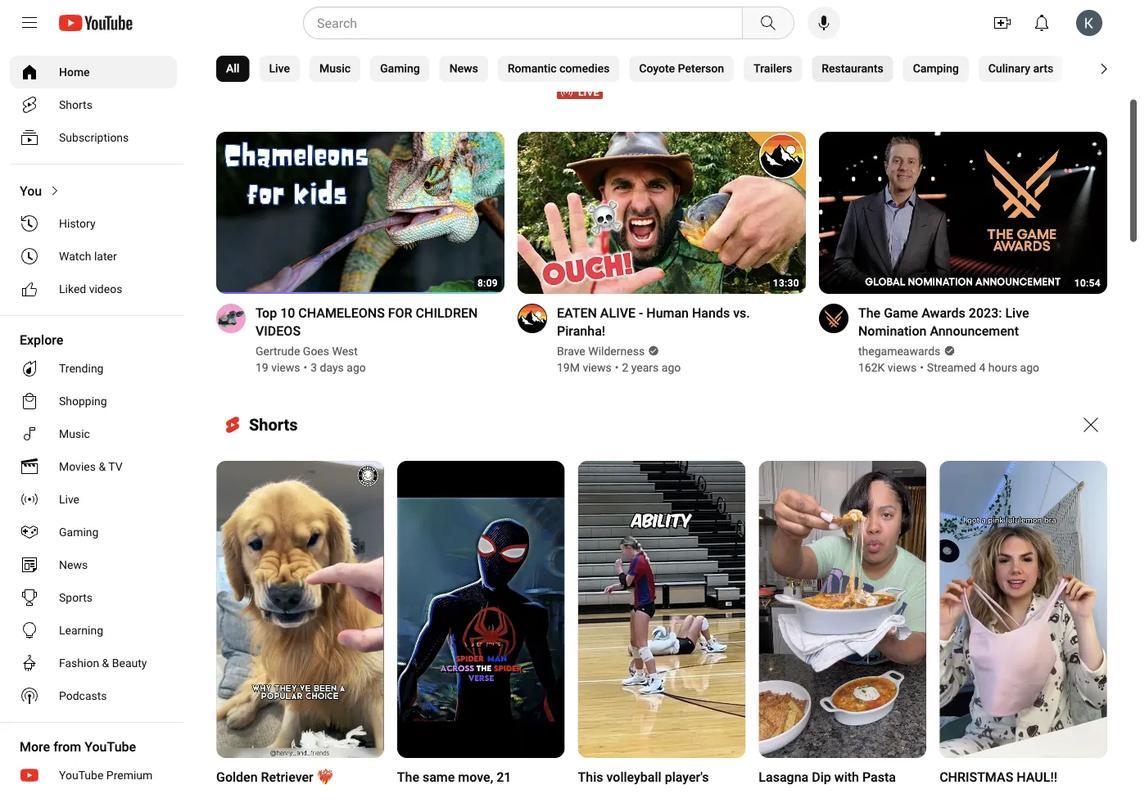 Task type: locate. For each thing, give the bounding box(es) containing it.
& left "soft"
[[954, 48, 962, 63]]

0 horizontal spatial to
[[626, 30, 638, 45]]

0 horizontal spatial live
[[59, 493, 79, 506]]

4
[[979, 361, 986, 374]]

2 horizontal spatial live
[[1005, 305, 1029, 321]]

streamed for announcement
[[927, 361, 976, 374]]

com
[[1121, 62, 1140, 75]]

1 horizontal spatial hours
[[988, 361, 1017, 374]]

33k watching
[[557, 68, 626, 81]]

sony
[[256, 51, 281, 65]]

lofi hip hop radio 📚 - beats to relax/study to
[[557, 12, 730, 45]]

hours right 7 at the left top of page
[[334, 68, 363, 81]]

coyote peterson
[[639, 62, 724, 75]]

the
[[256, 12, 280, 27]]

christmas haul!! link
[[940, 768, 1088, 786]]

0 vertical spatial hours
[[334, 68, 363, 81]]

live right 2023:
[[1005, 305, 1029, 321]]

views down the gertrude
[[271, 361, 300, 374]]

0 vertical spatial &
[[954, 48, 962, 63]]

0 horizontal spatial -
[[390, 12, 394, 27]]

jazz up minutes
[[993, 48, 1021, 63]]

2 vertical spatial &
[[102, 657, 109, 670]]

0 vertical spatial news
[[449, 62, 478, 75]]

1 vertical spatial news
[[59, 558, 88, 572]]

8 minutes, 9 seconds element
[[478, 278, 498, 289]]

0 horizontal spatial hours
[[334, 68, 363, 81]]

lasagna dip with pasta link
[[759, 768, 907, 786]]

7
[[324, 68, 331, 81]]

0 horizontal spatial coffee
[[886, 51, 920, 65]]

coffee inside stress relief with relaxing jazz instrumental music🍂cozy fall coffee shop ambience & soft jazz music
[[1041, 30, 1080, 45]]

0 horizontal spatial music
[[59, 427, 90, 441]]

soft
[[965, 48, 990, 63]]

thegameawards link
[[858, 343, 942, 360]]

live link
[[10, 483, 177, 516], [10, 483, 177, 516]]

21
[[497, 770, 511, 785]]

to right "beats"
[[718, 12, 730, 27]]

movie
[[347, 12, 387, 27]]

shorts
[[59, 98, 92, 111], [249, 415, 298, 435]]

shorts down home
[[59, 98, 92, 111]]

watch later link
[[10, 240, 177, 273], [10, 240, 177, 273]]

vs.
[[733, 305, 750, 321]]

liked videos link
[[10, 273, 177, 306], [10, 273, 177, 306]]

streamed 37 minutes ago
[[921, 68, 1052, 81]]

tab list
[[216, 46, 1140, 92]]

- inside the garfield movie - official trailer (hd)
[[390, 12, 394, 27]]

from
[[53, 739, 81, 755]]

ago right years
[[662, 361, 681, 374]]

videos
[[256, 323, 301, 339]]

with right 'dip'
[[834, 770, 859, 785]]

jazz
[[1017, 12, 1045, 27], [993, 48, 1021, 63]]

13 minutes, 30 seconds element
[[773, 278, 799, 289]]

1 vertical spatial coffee
[[886, 51, 920, 65]]

shorts down 19 views
[[249, 415, 298, 435]]

history
[[59, 217, 95, 230]]

the left same at bottom
[[397, 770, 419, 785]]

christmas
[[940, 770, 1014, 785]]

13:30
[[773, 278, 799, 289]]

0 vertical spatial gaming
[[380, 62, 420, 75]]

0 horizontal spatial shorts
[[59, 98, 92, 111]]

162k
[[858, 361, 885, 374]]

subscriptions
[[59, 131, 129, 144]]

live down movies
[[59, 493, 79, 506]]

hours right 4
[[988, 361, 1017, 374]]

10:54 link
[[819, 132, 1107, 296]]

movies & tv
[[59, 460, 123, 473]]

1 horizontal spatial to
[[718, 12, 730, 27]]

1 horizontal spatial gaming
[[380, 62, 420, 75]]

1 vertical spatial &
[[99, 460, 106, 473]]

1 horizontal spatial the
[[858, 305, 881, 321]]

ago down entertainment
[[365, 68, 385, 81]]

1 vertical spatial shorts
[[249, 415, 298, 435]]

0 vertical spatial streamed
[[921, 68, 970, 81]]

youtube premium
[[59, 769, 153, 782]]

the inside the game awards 2023: live nomination announcement
[[858, 305, 881, 321]]

beats
[[682, 12, 715, 27]]

the for the game awards 2023: live nomination announcement
[[858, 305, 881, 321]]

all
[[226, 62, 240, 75]]

streamed for music🍂cozy
[[921, 68, 970, 81]]

0 vertical spatial with
[[936, 12, 961, 27]]

with inside stress relief with relaxing jazz instrumental music🍂cozy fall coffee shop ambience & soft jazz music
[[936, 12, 961, 27]]

1 vertical spatial streamed
[[927, 361, 976, 374]]

-
[[390, 12, 394, 27], [675, 12, 679, 27], [639, 305, 643, 321]]

youtube up youtube premium
[[85, 739, 136, 755]]

with up "music🍂cozy"
[[936, 12, 961, 27]]

2 horizontal spatial -
[[675, 12, 679, 27]]

& left tv
[[99, 460, 106, 473]]

ago for top 10 chameleons for children videos
[[347, 361, 366, 374]]

coffee right fall
[[1041, 30, 1080, 45]]

streamed
[[921, 68, 970, 81], [927, 361, 976, 374]]

views for eaten alive - human hands vs. piranha!
[[583, 361, 612, 374]]

the up nomination
[[858, 305, 881, 321]]

& inside stress relief with relaxing jazz instrumental music🍂cozy fall coffee shop ambience & soft jazz music
[[954, 48, 962, 63]]

music link
[[10, 418, 177, 451], [10, 418, 177, 451]]

- right 📚
[[675, 12, 679, 27]]

to down the radio
[[626, 30, 638, 45]]

1 vertical spatial to
[[626, 30, 638, 45]]

1 horizontal spatial music
[[319, 62, 351, 75]]

13:30 link
[[518, 132, 806, 296]]

you link
[[10, 174, 177, 207], [10, 174, 177, 207]]

0 vertical spatial live
[[269, 62, 290, 75]]

west
[[332, 344, 358, 358]]

human
[[647, 305, 689, 321]]

music
[[1024, 48, 1060, 63], [319, 62, 351, 75], [59, 427, 90, 441]]

25k
[[858, 68, 879, 81]]

810k
[[256, 68, 282, 81]]

0 horizontal spatial the
[[397, 770, 419, 785]]

- inside the lofi hip hop radio 📚 - beats to relax/study to
[[675, 12, 679, 27]]

sports
[[59, 591, 93, 605]]

19m
[[557, 361, 580, 374]]

streamed left 4
[[927, 361, 976, 374]]

live status
[[557, 86, 603, 99]]

0 vertical spatial the
[[858, 305, 881, 321]]

news down trailer
[[449, 62, 478, 75]]

gaming
[[380, 62, 420, 75], [59, 525, 99, 539]]

coffee
[[1041, 30, 1080, 45], [886, 51, 920, 65]]

the inside the same move, 21
[[397, 770, 419, 785]]

sketch
[[1083, 62, 1118, 75]]

movies & tv link
[[10, 451, 177, 483], [10, 451, 177, 483]]

Search text field
[[317, 12, 739, 34]]

views down brave wilderness link
[[583, 361, 612, 374]]

1 horizontal spatial live
[[269, 62, 290, 75]]

coyote
[[639, 62, 675, 75]]

with inside the lasagna dip with pasta
[[834, 770, 859, 785]]

gertrude goes west image
[[216, 304, 246, 333]]

cozy coffee shop image
[[819, 11, 849, 40]]

music inside stress relief with relaxing jazz instrumental music🍂cozy fall coffee shop ambience & soft jazz music
[[1024, 48, 1060, 63]]

news up sports in the left bottom of the page
[[59, 558, 88, 572]]

- right "movie"
[[390, 12, 394, 27]]

the garfield movie - official trailer (hd)
[[256, 12, 479, 45]]

& left beauty
[[102, 657, 109, 670]]

move,
[[458, 770, 493, 785]]

shorts link
[[10, 88, 177, 121], [10, 88, 177, 121]]

subscriptions link
[[10, 121, 177, 154], [10, 121, 177, 154]]

the garfield movie - official trailer (hd) by sony pictures entertainment 810,505 views 7 hours ago 2 minutes, 52 seconds element
[[256, 11, 485, 47]]

player's
[[665, 770, 709, 785]]

ago right 4
[[1020, 361, 1040, 374]]

top
[[256, 305, 277, 321]]

thegameawards image
[[819, 304, 849, 333]]

restaurants
[[822, 62, 884, 75]]

views down cozy coffee shop
[[881, 68, 910, 81]]

1 vertical spatial jazz
[[993, 48, 1021, 63]]

- right alive
[[639, 305, 643, 321]]

0 horizontal spatial shop
[[858, 48, 888, 63]]

1 vertical spatial live
[[1005, 305, 1029, 321]]

2 horizontal spatial music
[[1024, 48, 1060, 63]]

gaming down the garfield movie - official trailer (hd) link
[[380, 62, 420, 75]]

trending link
[[10, 352, 177, 385], [10, 352, 177, 385]]

None search field
[[274, 7, 798, 39]]

shopping
[[59, 394, 107, 408]]

with for relief
[[936, 12, 961, 27]]

streamed down ambience
[[921, 68, 970, 81]]

1 vertical spatial with
[[834, 770, 859, 785]]

1 vertical spatial hours
[[988, 361, 1017, 374]]

gaming down movies
[[59, 525, 99, 539]]

retriever
[[261, 770, 313, 785]]

youtube down more from youtube
[[59, 769, 104, 782]]

1 horizontal spatial with
[[936, 12, 961, 27]]

&
[[954, 48, 962, 63], [99, 460, 106, 473], [102, 657, 109, 670]]

ago down west
[[347, 361, 366, 374]]

views down pictures
[[285, 68, 314, 81]]

music🍂cozy
[[936, 30, 1014, 45]]

0 horizontal spatial with
[[834, 770, 859, 785]]

1 horizontal spatial -
[[639, 305, 643, 321]]

3 days ago
[[311, 361, 366, 374]]

shop
[[858, 48, 888, 63], [923, 51, 949, 65]]

thegameawards
[[858, 344, 941, 358]]

shop inside stress relief with relaxing jazz instrumental music🍂cozy fall coffee shop ambience & soft jazz music
[[858, 48, 888, 63]]

ago for eaten alive - human hands vs. piranha!
[[662, 361, 681, 374]]

stress
[[858, 12, 896, 27]]

watching
[[580, 68, 626, 81]]

views down thegameawards link on the top
[[888, 361, 917, 374]]

dip
[[812, 770, 831, 785]]

2 vertical spatial live
[[59, 493, 79, 506]]

jazz up fall
[[1017, 12, 1045, 27]]

girl
[[579, 51, 596, 65]]

1 horizontal spatial coffee
[[1041, 30, 1080, 45]]

& for tv
[[99, 460, 106, 473]]

top 10 chameleons for children videos by gertrude goes west  19 views 3 days ago 8 minutes, 9 seconds element
[[256, 304, 485, 340]]

views for the garfield movie - official trailer (hd)
[[285, 68, 314, 81]]

lofi girl link
[[557, 50, 597, 66]]

the for the same move, 21
[[397, 770, 419, 785]]

home link
[[10, 56, 177, 88], [10, 56, 177, 88]]

2
[[622, 361, 629, 374]]

ago
[[365, 68, 385, 81], [1033, 68, 1052, 81], [347, 361, 366, 374], [662, 361, 681, 374], [1020, 361, 1040, 374]]

live down (hd) on the left of page
[[269, 62, 290, 75]]

lofi hip hop radio 📚 - beats to relax/study to by lofi girl 298,222,861 views element
[[557, 11, 786, 47]]

0 vertical spatial coffee
[[1041, 30, 1080, 45]]

podcasts link
[[10, 680, 177, 713], [10, 680, 177, 713]]

coffee down instrumental
[[886, 51, 920, 65]]

pasta
[[862, 770, 896, 785]]

0 horizontal spatial gaming
[[59, 525, 99, 539]]

1 vertical spatial the
[[397, 770, 419, 785]]



Task type: vqa. For each thing, say whether or not it's contained in the screenshot.
"this helps hide potentially mature videos. no filter is 100% accurate."
no



Task type: describe. For each thing, give the bounding box(es) containing it.
this volleyball player's link
[[578, 768, 726, 786]]

game
[[884, 305, 918, 321]]

romantic comedies
[[508, 62, 610, 75]]

brave wilderness
[[557, 344, 645, 358]]

eaten alive - human hands vs. piranha! link
[[557, 304, 786, 340]]

relaxing
[[964, 12, 1014, 27]]

25k views
[[858, 68, 910, 81]]

0 vertical spatial youtube
[[85, 739, 136, 755]]

0 vertical spatial jazz
[[1017, 12, 1045, 27]]

sony pictures entertainment
[[256, 51, 400, 65]]

minutes
[[988, 68, 1030, 81]]

gaming inside tab list
[[380, 62, 420, 75]]

volleyball
[[607, 770, 662, 785]]

radio
[[625, 12, 655, 27]]

golden retriever ❤️‍🔥
[[216, 770, 340, 786]]

the game awards 2023: live nomination announcement link
[[858, 304, 1088, 340]]

streamed 4 hours ago
[[927, 361, 1040, 374]]

podcasts
[[59, 689, 107, 703]]

live inside tab list
[[269, 62, 290, 75]]

golden
[[216, 770, 258, 785]]

views for the game awards 2023: live nomination announcement
[[888, 361, 917, 374]]

1 horizontal spatial shorts
[[249, 415, 298, 435]]

❤️‍🔥
[[317, 770, 330, 785]]

camping
[[913, 62, 959, 75]]

explore
[[20, 332, 63, 348]]

with for dip
[[834, 770, 859, 785]]

gertrude goes west link
[[256, 343, 362, 360]]

golden retriever ❤️‍🔥 link
[[216, 768, 364, 786]]

hands
[[692, 305, 730, 321]]

19 views
[[256, 361, 300, 374]]

learning
[[59, 624, 103, 637]]

videos
[[89, 282, 122, 296]]

avatar image image
[[1076, 10, 1103, 36]]

movies
[[59, 460, 96, 473]]

lofi girl image
[[518, 11, 547, 40]]

this volleyball player's
[[578, 770, 717, 786]]

fashion & beauty
[[59, 657, 147, 670]]

the game awards 2023: live nomination announcement by thegameawards 162,409 views streamed 4 hours ago 10 minutes, 54 seconds element
[[858, 304, 1088, 340]]

more from youtube
[[20, 739, 136, 755]]

8:09 link
[[216, 132, 505, 296]]

lasagna dip with pasta
[[759, 770, 896, 786]]

official
[[397, 12, 439, 27]]

1 vertical spatial youtube
[[59, 769, 104, 782]]

lofi girl
[[557, 51, 596, 65]]

top 10 chameleons for children videos
[[256, 305, 478, 339]]

live inside the game awards 2023: live nomination announcement
[[1005, 305, 1029, 321]]

- inside "eaten alive - human hands vs. piranha!"
[[639, 305, 643, 321]]

& for beauty
[[102, 657, 109, 670]]

gertrude goes west
[[256, 344, 361, 358]]

views for top 10 chameleons for children videos
[[271, 361, 300, 374]]

eaten alive - human hands vs. piranha!
[[557, 305, 750, 339]]

the same move, 21 link
[[397, 768, 545, 786]]

watch later
[[59, 249, 117, 263]]

coffee inside cozy coffee shop link
[[886, 51, 920, 65]]

19
[[256, 361, 268, 374]]

tab list containing all
[[216, 46, 1140, 92]]

eaten alive - human hands vs. piranha! by brave wilderness 19,126,059 views 2 years ago 13 minutes, 30 seconds element
[[557, 304, 786, 340]]

you
[[20, 183, 42, 199]]

fall
[[1017, 30, 1038, 45]]

lofi hip hop radio 📚 - beats to relax/study to link
[[557, 11, 786, 47]]

ambience
[[892, 48, 950, 63]]

trailers
[[754, 62, 792, 75]]

3
[[311, 361, 317, 374]]

2023:
[[969, 305, 1002, 321]]

brave wilderness image
[[518, 304, 547, 333]]

haul!!
[[1017, 770, 1057, 785]]

culinary
[[989, 62, 1031, 75]]

10 minutes, 54 seconds element
[[1074, 278, 1101, 289]]

later
[[94, 249, 117, 263]]

stress relief with relaxing jazz instrumental music🍂cozy fall coffee shop ambience & soft jazz music link
[[858, 11, 1088, 63]]

alive
[[600, 305, 636, 321]]

brave
[[557, 344, 586, 358]]

goes
[[303, 344, 329, 358]]

home
[[59, 65, 90, 79]]

same
[[423, 770, 455, 785]]

cozy coffee shop link
[[858, 50, 950, 66]]

music inside tab list
[[319, 62, 351, 75]]

stress relief with relaxing jazz instrumental music🍂cozy fall coffee shop ambience & soft jazz music by cozy coffee shop 25,964 views streamed 37 minutes ago 11 hours, 55 minutes element
[[858, 11, 1088, 63]]

1 horizontal spatial shop
[[923, 51, 949, 65]]

romantic
[[508, 62, 557, 75]]

1 vertical spatial gaming
[[59, 525, 99, 539]]

0 horizontal spatial news
[[59, 558, 88, 572]]

810k views
[[256, 68, 314, 81]]

children
[[416, 305, 478, 321]]

8:09
[[478, 278, 498, 289]]

this
[[578, 770, 603, 785]]

fashion
[[59, 657, 99, 670]]

162k views
[[858, 361, 917, 374]]

nomination
[[858, 323, 927, 339]]

wilderness
[[588, 344, 645, 358]]

the same move, 21
[[397, 770, 511, 786]]

0 vertical spatial shorts
[[59, 98, 92, 111]]

relief
[[899, 12, 933, 27]]

trailer
[[442, 12, 479, 27]]

premium
[[106, 769, 153, 782]]

eaten
[[557, 305, 597, 321]]

pictures
[[284, 51, 325, 65]]

📚
[[658, 12, 671, 27]]

stress relief with relaxing jazz instrumental music🍂cozy fall coffee shop ambience & soft jazz music
[[858, 12, 1080, 63]]

tv
[[108, 460, 123, 473]]

lofi
[[557, 51, 576, 65]]

0 vertical spatial to
[[718, 12, 730, 27]]

10:54
[[1074, 278, 1101, 289]]

33k
[[557, 68, 577, 81]]

christmas haul!!
[[940, 770, 1085, 786]]

days
[[320, 361, 344, 374]]

beauty
[[112, 657, 147, 670]]

awards
[[922, 305, 966, 321]]

ago for the garfield movie - official trailer (hd)
[[365, 68, 385, 81]]

1 horizontal spatial news
[[449, 62, 478, 75]]

ago right minutes
[[1033, 68, 1052, 81]]

views for stress relief with relaxing jazz instrumental music🍂cozy fall coffee shop ambience & soft jazz music
[[881, 68, 910, 81]]

sketch com
[[1083, 62, 1140, 75]]



